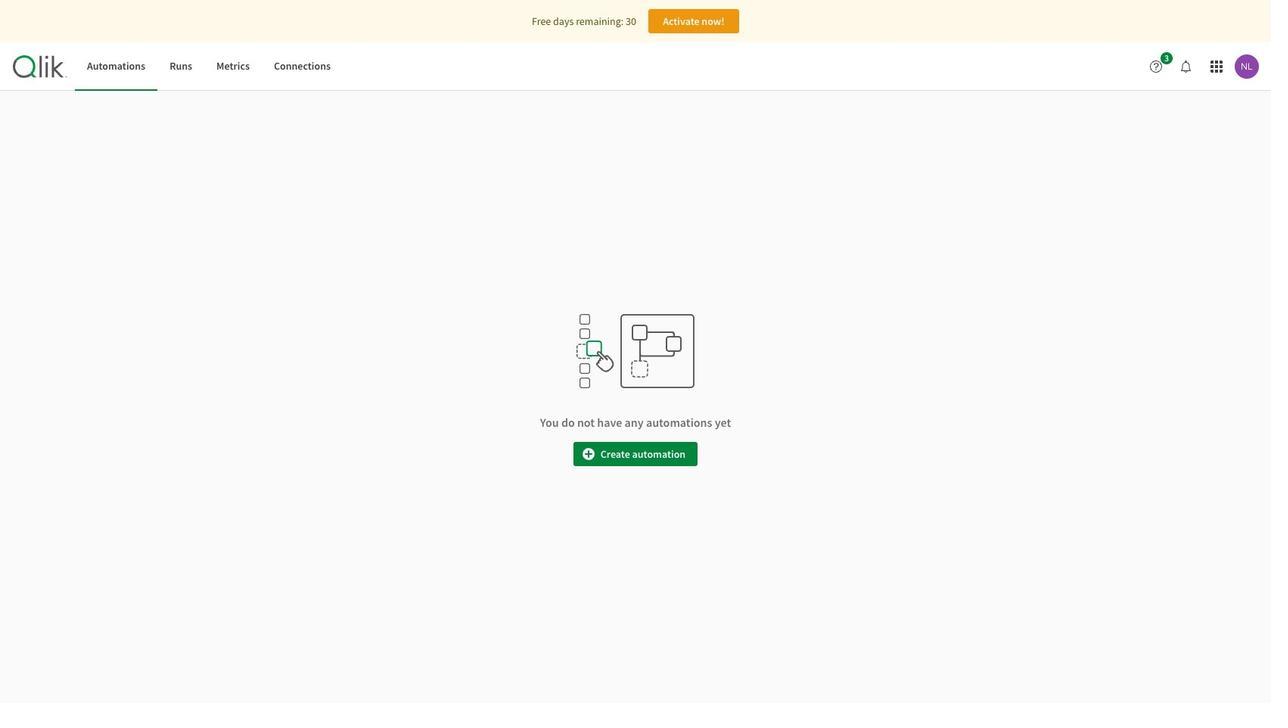 Task type: vqa. For each thing, say whether or not it's contained in the screenshot.
'TAB LIST'
yes



Task type: locate. For each thing, give the bounding box(es) containing it.
noah lott image
[[1235, 54, 1260, 79]]

tab list
[[75, 42, 343, 91]]



